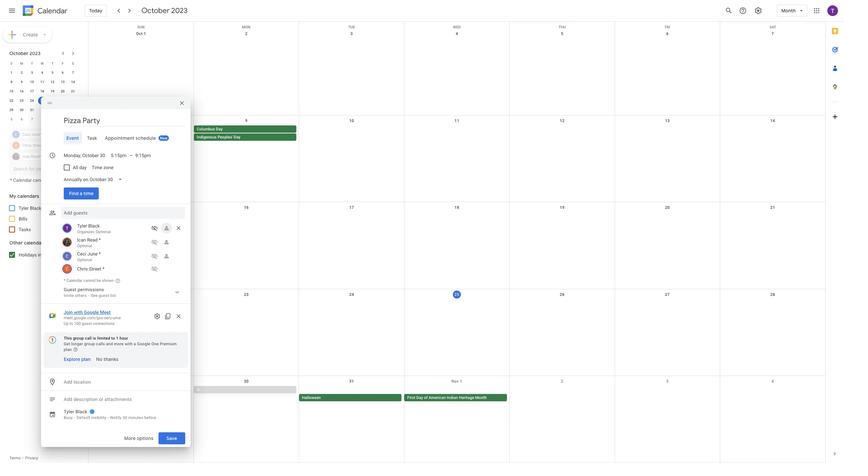 Task type: vqa. For each thing, say whether or not it's contained in the screenshot.
Share button
no



Task type: locate. For each thing, give the bounding box(es) containing it.
31 up halloween 'button'
[[349, 379, 354, 384]]

5 inside "element"
[[11, 117, 12, 121]]

black up default
[[75, 409, 87, 415]]

event button
[[64, 132, 82, 144]]

t left w
[[31, 62, 33, 65]]

1 up the 'more'
[[116, 336, 118, 341]]

zone
[[104, 165, 114, 170]]

october up m
[[9, 50, 28, 56]]

* Calendar cannot be shown search field
[[0, 125, 83, 183]]

14
[[71, 80, 75, 84], [770, 118, 775, 123]]

calendar up my calendars
[[13, 178, 32, 183]]

0 vertical spatial 20
[[61, 89, 65, 93]]

shown down the search for people text field
[[55, 178, 68, 183]]

7 down the "sat"
[[772, 31, 774, 36]]

0 vertical spatial optional
[[96, 230, 111, 234]]

1 horizontal spatial day
[[234, 135, 240, 139]]

main drawer image
[[8, 7, 16, 15]]

row containing 29
[[6, 105, 78, 115]]

1 horizontal spatial 18
[[455, 205, 459, 210]]

october up 'sun'
[[141, 6, 170, 15]]

calendar up guest
[[66, 278, 82, 283]]

29
[[10, 108, 13, 112]]

first day of american indian heritage month button
[[404, 394, 507, 402]]

row containing 23
[[88, 289, 825, 376]]

1 horizontal spatial month
[[781, 8, 796, 14]]

11 element
[[38, 78, 46, 86]]

0 vertical spatial 17
[[30, 89, 34, 93]]

invite others
[[64, 293, 87, 298]]

join with google meet link
[[64, 310, 111, 315]]

9 for sun
[[245, 118, 248, 123]]

task
[[87, 135, 97, 141]]

plan
[[64, 347, 72, 352], [81, 356, 91, 362]]

0 vertical spatial 16
[[20, 89, 24, 93]]

20 element
[[59, 87, 67, 95]]

month
[[781, 8, 796, 14], [475, 396, 487, 400]]

s right f
[[72, 62, 74, 65]]

november 4 element
[[69, 106, 77, 114]]

tyler black up bills
[[19, 206, 41, 211]]

* inside search field
[[10, 178, 12, 183]]

be up permissions
[[97, 278, 101, 283]]

optional down ceci
[[77, 258, 92, 262]]

0 vertical spatial 7
[[772, 31, 774, 36]]

– right terms
[[22, 456, 24, 461]]

mon
[[242, 25, 250, 29]]

black up organizer,
[[88, 223, 100, 229]]

a right the 'more'
[[134, 342, 136, 346]]

is
[[93, 336, 96, 341]]

meet.google.com/gss-
[[64, 316, 104, 320]]

day up "peoples'"
[[216, 127, 223, 131]]

read
[[87, 237, 98, 243]]

google up meet.google.com/gss-
[[84, 310, 99, 315]]

calendar element
[[21, 4, 67, 19]]

be inside search field
[[48, 178, 53, 183]]

1 horizontal spatial october
[[141, 6, 170, 15]]

1 horizontal spatial 12
[[560, 118, 565, 123]]

8 down november 1 element
[[41, 117, 43, 121]]

show schedule of ican read image
[[149, 237, 160, 248]]

0 vertical spatial 14
[[71, 80, 75, 84]]

27 inside 27 element
[[61, 99, 65, 102]]

row containing 22
[[6, 96, 78, 105]]

2 horizontal spatial tyler
[[77, 223, 87, 229]]

0 vertical spatial day
[[216, 127, 223, 131]]

1 s from the left
[[10, 62, 12, 65]]

Start time text field
[[111, 152, 127, 160]]

row containing sun
[[88, 22, 825, 29]]

t left f
[[51, 62, 53, 65]]

1 horizontal spatial 13
[[665, 118, 670, 123]]

0 horizontal spatial 11
[[40, 80, 44, 84]]

appointment
[[105, 135, 134, 141]]

End time text field
[[135, 152, 151, 160]]

0 horizontal spatial day
[[216, 127, 223, 131]]

a
[[80, 191, 82, 197], [134, 342, 136, 346]]

october 2023 up m
[[9, 50, 41, 56]]

7 up 14 element
[[72, 71, 74, 74]]

to element
[[129, 153, 133, 158]]

30 inside october 2023 grid
[[20, 108, 24, 112]]

14 for october 2023
[[71, 80, 75, 84]]

1 vertical spatial 23
[[244, 292, 249, 297]]

14 element
[[69, 78, 77, 86]]

–
[[129, 153, 133, 158], [22, 456, 24, 461]]

0 vertical spatial tyler
[[19, 206, 29, 211]]

6 down f
[[62, 71, 64, 74]]

*
[[10, 178, 12, 183], [99, 237, 101, 243], [99, 251, 101, 257], [102, 266, 104, 272], [64, 278, 65, 283]]

27
[[61, 99, 65, 102], [665, 292, 670, 297]]

1 vertical spatial cannot
[[83, 278, 96, 283]]

1 vertical spatial day
[[234, 135, 240, 139]]

month right the heritage
[[475, 396, 487, 400]]

my
[[9, 193, 16, 199]]

month right settings menu icon on the top right
[[781, 8, 796, 14]]

1 horizontal spatial 7
[[72, 71, 74, 74]]

8 up 15 element
[[11, 80, 12, 84]]

tyler inside tyler black organizer, optional
[[77, 223, 87, 229]]

31 inside 31 element
[[30, 108, 34, 112]]

to inside join with google meet meet.google.com/gss-oery-ume up to 100 guest connections
[[70, 321, 73, 326]]

11 for october 2023
[[40, 80, 44, 84]]

1 vertical spatial 13
[[665, 118, 670, 123]]

settings menu image
[[754, 7, 762, 15]]

day down columbus day button
[[234, 135, 240, 139]]

tab list
[[826, 22, 844, 445], [46, 132, 185, 144]]

row group
[[6, 68, 78, 124]]

explore
[[64, 356, 80, 362]]

7 down 31 element
[[31, 117, 33, 121]]

holidays in united states
[[19, 252, 71, 258]]

15
[[10, 89, 13, 93], [139, 205, 143, 210]]

1 horizontal spatial t
[[51, 62, 53, 65]]

1 vertical spatial 30
[[244, 379, 249, 384]]

6 down fri
[[666, 31, 669, 36]]

0 vertical spatial add
[[64, 379, 72, 385]]

google
[[84, 310, 99, 315], [137, 342, 150, 346]]

row group containing 1
[[6, 68, 78, 124]]

calendar up 'create'
[[37, 6, 67, 16]]

calendars up the in
[[24, 240, 46, 246]]

google inside join with google meet meet.google.com/gss-oery-ume up to 100 guest connections
[[84, 310, 99, 315]]

1 horizontal spatial guest
[[99, 293, 109, 298]]

* right read
[[99, 237, 101, 243]]

month inside button
[[475, 396, 487, 400]]

with inside get longer group calls and more with a google one premium plan
[[125, 342, 133, 346]]

calendars right "my"
[[17, 193, 39, 199]]

calendars inside my calendars dropdown button
[[17, 193, 39, 199]]

0 horizontal spatial 23
[[20, 99, 24, 102]]

november 2 element
[[48, 106, 56, 114]]

row containing oct 1
[[88, 28, 825, 115]]

guest left list
[[99, 293, 109, 298]]

shown
[[55, 178, 68, 183], [102, 278, 114, 283]]

0 horizontal spatial 18
[[40, 89, 44, 93]]

31 element
[[28, 106, 36, 114]]

– right start time text field
[[129, 153, 133, 158]]

with up meet.google.com/gss-
[[74, 310, 83, 315]]

* up "my"
[[10, 178, 12, 183]]

to
[[70, 321, 73, 326], [111, 336, 115, 341]]

1 vertical spatial calendars
[[24, 240, 46, 246]]

21 inside 21 element
[[71, 89, 75, 93]]

group inside get longer group calls and more with a google one premium plan
[[84, 342, 95, 346]]

group up longer
[[73, 336, 84, 341]]

1 vertical spatial group
[[84, 342, 95, 346]]

one
[[151, 342, 159, 346]]

10 for october 2023
[[30, 80, 34, 84]]

group
[[73, 336, 84, 341], [84, 342, 95, 346]]

12 for october 2023
[[51, 80, 54, 84]]

day left of
[[416, 396, 423, 400]]

0 vertical spatial 30
[[20, 108, 24, 112]]

16 inside october 2023 grid
[[20, 89, 24, 93]]

1 vertical spatial calendar
[[13, 178, 32, 183]]

s left m
[[10, 62, 12, 65]]

2 horizontal spatial 6
[[666, 31, 669, 36]]

other
[[9, 240, 23, 246]]

7 for oct 1
[[772, 31, 774, 36]]

1 vertical spatial –
[[22, 456, 24, 461]]

0 vertical spatial google
[[84, 310, 99, 315]]

1 up 15 element
[[11, 71, 12, 74]]

0 horizontal spatial 12
[[51, 80, 54, 84]]

* inside 'ican read * optional'
[[99, 237, 101, 243]]

1 horizontal spatial a
[[134, 342, 136, 346]]

7 inside "element"
[[31, 117, 33, 121]]

28 inside october 2023 grid
[[71, 99, 75, 102]]

0 horizontal spatial group
[[73, 336, 84, 341]]

november 11 element
[[69, 115, 77, 123]]

optional
[[96, 230, 111, 234], [77, 244, 92, 248], [77, 258, 92, 262]]

day for first
[[416, 396, 423, 400]]

* up guest
[[64, 278, 65, 283]]

cell
[[88, 125, 194, 141], [194, 125, 299, 141], [299, 125, 404, 141], [404, 125, 510, 141], [510, 125, 615, 141], [720, 125, 825, 141], [88, 386, 194, 402], [510, 386, 615, 402], [720, 386, 825, 402]]

google left the one
[[137, 342, 150, 346]]

my calendars list
[[1, 203, 83, 235]]

1 vertical spatial shown
[[102, 278, 114, 283]]

10 element
[[28, 78, 36, 86]]

15 up tyler black, organizer, optional tree item at left
[[139, 205, 143, 210]]

month button
[[777, 3, 807, 19]]

2 vertical spatial optional
[[77, 258, 92, 262]]

10 for sun
[[349, 118, 354, 123]]

limited
[[97, 336, 110, 341]]

calendars inside other calendars dropdown button
[[24, 240, 46, 246]]

1 horizontal spatial 30
[[123, 416, 127, 420]]

16 element
[[18, 87, 26, 95]]

15 up the 22 on the left top of page
[[10, 89, 13, 93]]

nov
[[451, 379, 459, 384]]

0 horizontal spatial –
[[22, 456, 24, 461]]

* calendar cannot be shown down the search for people text field
[[10, 178, 68, 183]]

optional up read
[[96, 230, 111, 234]]

5 up 12 element
[[52, 71, 53, 74]]

plan left no
[[81, 356, 91, 362]]

halloween button
[[299, 394, 402, 402]]

2 s from the left
[[72, 62, 74, 65]]

1 t from the left
[[31, 62, 33, 65]]

row
[[88, 22, 825, 29], [88, 28, 825, 115], [6, 59, 78, 68], [6, 68, 78, 77], [6, 77, 78, 87], [6, 87, 78, 96], [6, 96, 78, 105], [6, 105, 78, 115], [6, 115, 78, 124], [88, 115, 825, 202], [88, 202, 825, 289], [88, 289, 825, 376], [88, 376, 825, 463]]

cannot down the search for people text field
[[33, 178, 47, 183]]

0 horizontal spatial tyler black
[[19, 206, 41, 211]]

10
[[30, 80, 34, 84], [61, 117, 65, 121], [349, 118, 354, 123]]

1 vertical spatial 2023
[[30, 50, 41, 56]]

plan inside get longer group calls and more with a google one premium plan
[[64, 347, 72, 352]]

9 inside october 2023 grid
[[21, 80, 23, 84]]

0 vertical spatial 23
[[20, 99, 24, 102]]

6 for oct 1
[[666, 31, 669, 36]]

cell containing columbus day
[[194, 125, 299, 141]]

1 vertical spatial to
[[111, 336, 115, 341]]

6 inside november 6 element
[[21, 117, 23, 121]]

a inside get longer group calls and more with a google one premium plan
[[134, 342, 136, 346]]

0 horizontal spatial google
[[84, 310, 99, 315]]

tyler black up busy
[[64, 409, 87, 415]]

0 vertical spatial calendar
[[37, 6, 67, 16]]

1 vertical spatial optional
[[77, 244, 92, 248]]

plan down get
[[64, 347, 72, 352]]

to up and
[[111, 336, 115, 341]]

google inside get longer group calls and more with a google one premium plan
[[137, 342, 150, 346]]

to right up
[[70, 321, 73, 326]]

cannot up permissions
[[83, 278, 96, 283]]

* inside 'chris street' tree item
[[102, 266, 104, 272]]

1 vertical spatial 19
[[560, 205, 565, 210]]

* for ceci june * optional
[[99, 251, 101, 257]]

november 8 element
[[38, 115, 46, 123]]

privacy
[[25, 456, 38, 461]]

shown up see guest list
[[102, 278, 114, 283]]

time zone
[[92, 165, 114, 170]]

None field
[[61, 174, 128, 186]]

31 down 24 element
[[30, 108, 34, 112]]

day inside button
[[416, 396, 423, 400]]

calendars
[[17, 193, 39, 199], [24, 240, 46, 246]]

this
[[64, 336, 72, 341]]

26
[[51, 99, 54, 102], [560, 292, 565, 297]]

guest
[[99, 293, 109, 298], [82, 321, 92, 326]]

minutes
[[128, 416, 143, 420]]

6 down 30 element
[[21, 117, 23, 121]]

1 vertical spatial 14
[[770, 118, 775, 123]]

2 horizontal spatial 30
[[244, 379, 249, 384]]

black
[[30, 206, 41, 211], [88, 223, 100, 229], [75, 409, 87, 415]]

13 inside october 2023 grid
[[61, 80, 65, 84]]

0 horizontal spatial 21
[[71, 89, 75, 93]]

1 vertical spatial with
[[125, 342, 133, 346]]

0 vertical spatial october
[[141, 6, 170, 15]]

0 vertical spatial 13
[[61, 80, 65, 84]]

day
[[79, 165, 87, 170]]

group down call
[[84, 342, 95, 346]]

my calendars
[[9, 193, 39, 199]]

14 inside grid
[[770, 118, 775, 123]]

2 add from the top
[[64, 397, 72, 402]]

october 2023 up 'sun'
[[141, 6, 188, 15]]

* calendar cannot be shown up permissions
[[64, 278, 114, 283]]

16
[[20, 89, 24, 93], [244, 205, 249, 210]]

* right 'june' on the bottom
[[99, 251, 101, 257]]

0 vertical spatial 24
[[30, 99, 34, 102]]

0 vertical spatial 26
[[51, 99, 54, 102]]

add inside "dropdown button"
[[64, 379, 72, 385]]

23 inside "element"
[[20, 99, 24, 102]]

row containing 9
[[88, 115, 825, 202]]

14 inside row group
[[71, 80, 75, 84]]

1 vertical spatial 9
[[245, 118, 248, 123]]

19 inside row group
[[51, 89, 54, 93]]

0 horizontal spatial 14
[[71, 80, 75, 84]]

privacy link
[[25, 456, 38, 461]]

a right find
[[80, 191, 82, 197]]

hour
[[120, 336, 128, 341]]

tyler black, organizer, optional tree item
[[61, 222, 185, 236]]

0 vertical spatial 21
[[71, 89, 75, 93]]

21 element
[[69, 87, 77, 95]]

2 horizontal spatial 10
[[349, 118, 354, 123]]

29 element
[[7, 106, 15, 114]]

25 cell
[[37, 96, 47, 105]]

optional inside ceci june * optional
[[77, 258, 92, 262]]

oery-
[[104, 316, 113, 320]]

0 horizontal spatial 16
[[20, 89, 24, 93]]

optional inside 'ican read * optional'
[[77, 244, 92, 248]]

meet
[[100, 310, 111, 315]]

optional for black
[[96, 230, 111, 234]]

visibility
[[91, 416, 106, 420]]

24
[[30, 99, 34, 102], [349, 292, 354, 297]]

optional inside tyler black organizer, optional
[[96, 230, 111, 234]]

ican read, optional tree item
[[61, 236, 185, 250]]

0 vertical spatial 31
[[30, 108, 34, 112]]

28 element
[[69, 97, 77, 105]]

1 down 25, today element
[[41, 108, 43, 112]]

0 vertical spatial be
[[48, 178, 53, 183]]

9 up columbus day button
[[245, 118, 248, 123]]

permissions
[[78, 287, 104, 292]]

2
[[245, 31, 248, 36], [21, 71, 23, 74], [52, 108, 53, 112], [561, 379, 563, 384]]

Guests text field
[[64, 207, 183, 219]]

13 for october 2023
[[61, 80, 65, 84]]

1 vertical spatial 15
[[139, 205, 143, 210]]

november 10 element
[[59, 115, 67, 123]]

0 horizontal spatial 20
[[61, 89, 65, 93]]

2 horizontal spatial day
[[416, 396, 423, 400]]

1 vertical spatial 18
[[455, 205, 459, 210]]

grid
[[88, 22, 825, 463]]

3 inside november 3 'element'
[[62, 108, 64, 112]]

2 horizontal spatial 7
[[772, 31, 774, 36]]

3
[[350, 31, 353, 36], [31, 71, 33, 74], [62, 108, 64, 112], [666, 379, 669, 384]]

0 horizontal spatial a
[[80, 191, 82, 197]]

* calendar cannot be shown
[[10, 178, 68, 183], [64, 278, 114, 283]]

1 right the nov
[[460, 379, 462, 384]]

1 vertical spatial 26
[[560, 292, 565, 297]]

0 horizontal spatial 28
[[71, 99, 75, 102]]

* inside ceci june * optional
[[99, 251, 101, 257]]

0 horizontal spatial 25
[[40, 99, 44, 102]]

row containing 1
[[6, 68, 78, 77]]

with down hour
[[125, 342, 133, 346]]

tyler up busy
[[64, 409, 74, 415]]

with
[[74, 310, 83, 315], [125, 342, 133, 346]]

black inside my calendars list
[[30, 206, 41, 211]]

31 for nov 1
[[349, 379, 354, 384]]

tyler up organizer,
[[77, 223, 87, 229]]

ican read * optional
[[77, 237, 101, 248]]

1 add from the top
[[64, 379, 72, 385]]

0 horizontal spatial 13
[[61, 80, 65, 84]]

columbus
[[197, 127, 215, 131]]

21 inside grid
[[770, 205, 775, 210]]

14 for sun
[[770, 118, 775, 123]]

31
[[30, 108, 34, 112], [349, 379, 354, 384]]

chris street tree item
[[61, 264, 185, 274]]

2 vertical spatial 7
[[31, 117, 33, 121]]

2 horizontal spatial 11
[[455, 118, 459, 123]]

25
[[40, 99, 44, 102], [455, 292, 459, 297]]

0 vertical spatial 15
[[10, 89, 13, 93]]

* for chris street *
[[102, 266, 104, 272]]

terms – privacy
[[9, 456, 38, 461]]

add left the location
[[64, 379, 72, 385]]

0 vertical spatial 12
[[51, 80, 54, 84]]

appointment schedule
[[105, 135, 156, 141]]

2 horizontal spatial 5
[[561, 31, 563, 36]]

0 vertical spatial 5
[[561, 31, 563, 36]]

2023
[[171, 6, 188, 15], [30, 50, 41, 56]]

november 6 element
[[18, 115, 26, 123]]

8
[[11, 80, 12, 84], [41, 117, 43, 121]]

others
[[75, 293, 87, 298]]

12 inside october 2023 grid
[[51, 80, 54, 84]]

longer
[[71, 342, 83, 346]]

15 element
[[7, 87, 15, 95]]

0 horizontal spatial 26
[[51, 99, 54, 102]]

bills
[[19, 216, 27, 222]]

* right street
[[102, 266, 104, 272]]

guest down meet.google.com/gss-
[[82, 321, 92, 326]]

black down my calendars dropdown button at the left of the page
[[30, 206, 41, 211]]

0 horizontal spatial 2023
[[30, 50, 41, 56]]

25 inside grid
[[455, 292, 459, 297]]

17
[[30, 89, 34, 93], [349, 205, 354, 210]]

october 2023
[[141, 6, 188, 15], [9, 50, 41, 56]]

optional down ican
[[77, 244, 92, 248]]

s
[[10, 62, 12, 65], [72, 62, 74, 65]]

be down the search for people text field
[[48, 178, 53, 183]]

see
[[91, 293, 98, 298]]

add left description
[[64, 397, 72, 402]]

0 horizontal spatial be
[[48, 178, 53, 183]]

list
[[110, 293, 116, 298]]

9 up 16 element
[[21, 80, 23, 84]]

show schedule of chris street image
[[149, 264, 160, 274]]

black inside tyler black organizer, optional
[[88, 223, 100, 229]]

tyler up bills
[[19, 206, 29, 211]]

5 down the 29 element
[[11, 117, 12, 121]]

5 down thu
[[561, 31, 563, 36]]



Task type: describe. For each thing, give the bounding box(es) containing it.
1 horizontal spatial 16
[[244, 205, 249, 210]]

busy
[[64, 416, 73, 420]]

2 t from the left
[[51, 62, 53, 65]]

this group call is limited to 1 hour
[[64, 336, 128, 341]]

row containing s
[[6, 59, 78, 68]]

* for ican read * optional
[[99, 237, 101, 243]]

add for add description or attachments
[[64, 397, 72, 402]]

26 inside grid
[[560, 292, 565, 297]]

30 for nov 1
[[244, 379, 249, 384]]

add location
[[64, 379, 91, 385]]

join with google meet meet.google.com/gss-oery-ume up to 100 guest connections
[[64, 310, 121, 326]]

indigenous peoples' day button
[[194, 133, 296, 141]]

w
[[41, 62, 44, 65]]

terms
[[9, 456, 21, 461]]

add location button
[[61, 376, 185, 388]]

1 horizontal spatial 28
[[770, 292, 775, 297]]

24 element
[[28, 97, 36, 105]]

17 element
[[28, 87, 36, 95]]

nov 1
[[451, 379, 462, 384]]

row containing 5
[[6, 115, 78, 124]]

connections
[[93, 321, 115, 326]]

sat
[[770, 25, 776, 29]]

1 horizontal spatial 27
[[665, 292, 670, 297]]

find
[[69, 191, 79, 197]]

guest inside join with google meet meet.google.com/gss-oery-ume up to 100 guest connections
[[82, 321, 92, 326]]

add for add location
[[64, 379, 72, 385]]

november 3 element
[[59, 106, 67, 114]]

tyler inside my calendars list
[[19, 206, 29, 211]]

22 element
[[7, 97, 15, 105]]

row containing 8
[[6, 77, 78, 87]]

description
[[74, 397, 98, 402]]

plan inside button
[[81, 356, 91, 362]]

1 right oct in the left top of the page
[[144, 31, 146, 36]]

0 horizontal spatial 8
[[11, 80, 12, 84]]

24 inside october 2023 grid
[[30, 99, 34, 102]]

2 vertical spatial 30
[[123, 416, 127, 420]]

ume
[[113, 316, 121, 320]]

notify 30 minutes before
[[110, 416, 156, 420]]

* calendar cannot be shown inside search field
[[10, 178, 68, 183]]

calendars for my calendars
[[17, 193, 39, 199]]

call
[[85, 336, 92, 341]]

1 horizontal spatial tyler
[[64, 409, 74, 415]]

grid containing oct 1
[[88, 22, 825, 463]]

13 element
[[59, 78, 67, 86]]

create button
[[3, 27, 52, 43]]

today
[[89, 8, 102, 14]]

chris street *
[[77, 266, 104, 272]]

tasks
[[19, 227, 31, 232]]

up
[[64, 321, 69, 326]]

Add title text field
[[64, 116, 185, 126]]

new
[[160, 136, 168, 141]]

calendar inside search field
[[13, 178, 32, 183]]

ceci june, optional tree item
[[61, 250, 185, 264]]

heritage
[[459, 396, 474, 400]]

month inside popup button
[[781, 8, 796, 14]]

100
[[74, 321, 81, 326]]

guests invited to this event. tree
[[61, 222, 185, 274]]

no
[[96, 356, 102, 362]]

of
[[424, 396, 428, 400]]

Search for people text field
[[13, 163, 72, 175]]

get longer group calls and more with a google one premium plan
[[64, 342, 177, 352]]

time zone button
[[89, 162, 116, 174]]

19 element
[[48, 87, 56, 95]]

m
[[20, 62, 23, 65]]

1 horizontal spatial 10
[[61, 117, 65, 121]]

thu
[[559, 25, 566, 29]]

november 5 element
[[7, 115, 15, 123]]

13 for sun
[[665, 118, 670, 123]]

1 vertical spatial tyler black
[[64, 409, 87, 415]]

9 for october 2023
[[21, 80, 23, 84]]

first
[[407, 396, 415, 400]]

5 for 1
[[52, 71, 53, 74]]

tue
[[348, 25, 355, 29]]

5 for oct 1
[[561, 31, 563, 36]]

12 element
[[48, 78, 56, 86]]

schedule
[[136, 135, 156, 141]]

0 horizontal spatial october 2023
[[9, 50, 41, 56]]

calendar heading
[[36, 6, 67, 16]]

oct 1
[[136, 31, 146, 36]]

18 inside row group
[[40, 89, 44, 93]]

1 vertical spatial * calendar cannot be shown
[[64, 278, 114, 283]]

shown inside search field
[[55, 178, 68, 183]]

chris
[[77, 266, 88, 272]]

join
[[64, 310, 73, 315]]

indian
[[447, 396, 458, 400]]

2 vertical spatial calendar
[[66, 278, 82, 283]]

columbus day indigenous peoples' day
[[197, 127, 240, 139]]

guest permissions
[[64, 287, 104, 292]]

0 vertical spatial –
[[129, 153, 133, 158]]

american
[[429, 396, 446, 400]]

street
[[89, 266, 101, 272]]

no thanks button
[[93, 353, 121, 365]]

1 vertical spatial be
[[97, 278, 101, 283]]

1 vertical spatial 20
[[665, 205, 670, 210]]

7 for 1
[[72, 71, 74, 74]]

25, today element
[[38, 97, 46, 105]]

other calendars button
[[1, 238, 83, 248]]

november 1 element
[[38, 106, 46, 114]]

23 element
[[18, 97, 26, 105]]

event
[[66, 135, 79, 141]]

12 for sun
[[560, 118, 565, 123]]

1 horizontal spatial 11
[[71, 117, 75, 121]]

november 7 element
[[28, 115, 36, 123]]

in
[[38, 252, 42, 258]]

1 horizontal spatial to
[[111, 336, 115, 341]]

cannot inside search field
[[33, 178, 47, 183]]

1 horizontal spatial 17
[[349, 205, 354, 210]]

27 element
[[59, 97, 67, 105]]

explore plan button
[[61, 353, 93, 365]]

my calendars button
[[1, 191, 83, 202]]

first day of american indian heritage month
[[407, 396, 487, 400]]

task button
[[84, 132, 100, 144]]

20 inside row group
[[61, 89, 65, 93]]

optional for june
[[77, 258, 92, 262]]

attachments
[[105, 397, 132, 402]]

a inside button
[[80, 191, 82, 197]]

time
[[83, 191, 94, 197]]

2 vertical spatial black
[[75, 409, 87, 415]]

15 inside row group
[[10, 89, 13, 93]]

1 horizontal spatial shown
[[102, 278, 114, 283]]

columbus day button
[[194, 125, 296, 133]]

19 inside grid
[[560, 205, 565, 210]]

explore plan
[[64, 356, 91, 362]]

today button
[[85, 3, 107, 19]]

and
[[106, 342, 113, 346]]

1 horizontal spatial 23
[[244, 292, 249, 297]]

0 vertical spatial october 2023
[[141, 6, 188, 15]]

default visibility
[[77, 416, 106, 420]]

31 for 1
[[30, 108, 34, 112]]

26 element
[[48, 97, 56, 105]]

18 inside grid
[[455, 205, 459, 210]]

0 vertical spatial 2023
[[171, 6, 188, 15]]

peoples'
[[218, 135, 233, 139]]

thanks
[[103, 356, 118, 362]]

tab list containing event
[[46, 132, 185, 144]]

1 vertical spatial october
[[9, 50, 28, 56]]

18 element
[[38, 87, 46, 95]]

default
[[77, 416, 90, 420]]

holidays
[[19, 252, 37, 258]]

15 inside grid
[[139, 205, 143, 210]]

no thanks
[[96, 356, 118, 362]]

optional for read
[[77, 244, 92, 248]]

ceci june * optional
[[77, 251, 101, 262]]

calls
[[96, 342, 105, 346]]

1 horizontal spatial cannot
[[83, 278, 96, 283]]

show schedule of ceci june image
[[149, 251, 160, 262]]

1 vertical spatial 24
[[349, 292, 354, 297]]

row containing 30
[[88, 376, 825, 463]]

ceci
[[77, 251, 86, 257]]

fri
[[665, 25, 670, 29]]

day for columbus
[[216, 127, 223, 131]]

before
[[144, 416, 156, 420]]

wed
[[453, 25, 461, 29]]

22
[[10, 99, 13, 102]]

add description or attachments
[[64, 397, 132, 402]]

1 vertical spatial 8
[[41, 117, 43, 121]]

30 element
[[18, 106, 26, 114]]

location
[[74, 379, 91, 385]]

6 for 1
[[62, 71, 64, 74]]

calendars for other calendars
[[24, 240, 46, 246]]

with inside join with google meet meet.google.com/gss-oery-ume up to 100 guest connections
[[74, 310, 83, 315]]

Start date text field
[[64, 152, 105, 160]]

june
[[87, 251, 98, 257]]

find a time button
[[64, 186, 99, 202]]

30 for 1
[[20, 108, 24, 112]]

or
[[99, 397, 103, 402]]

11 for sun
[[455, 118, 459, 123]]

25 inside 25, today element
[[40, 99, 44, 102]]

halloween
[[302, 396, 321, 400]]

1 horizontal spatial tab list
[[826, 22, 844, 445]]

notify
[[110, 416, 121, 420]]

26 inside row group
[[51, 99, 54, 102]]

october 2023 grid
[[6, 59, 78, 124]]

tyler black inside my calendars list
[[19, 206, 41, 211]]

united
[[43, 252, 56, 258]]

other calendars
[[9, 240, 46, 246]]

17 inside 17 element
[[30, 89, 34, 93]]

new element
[[159, 135, 169, 141]]



